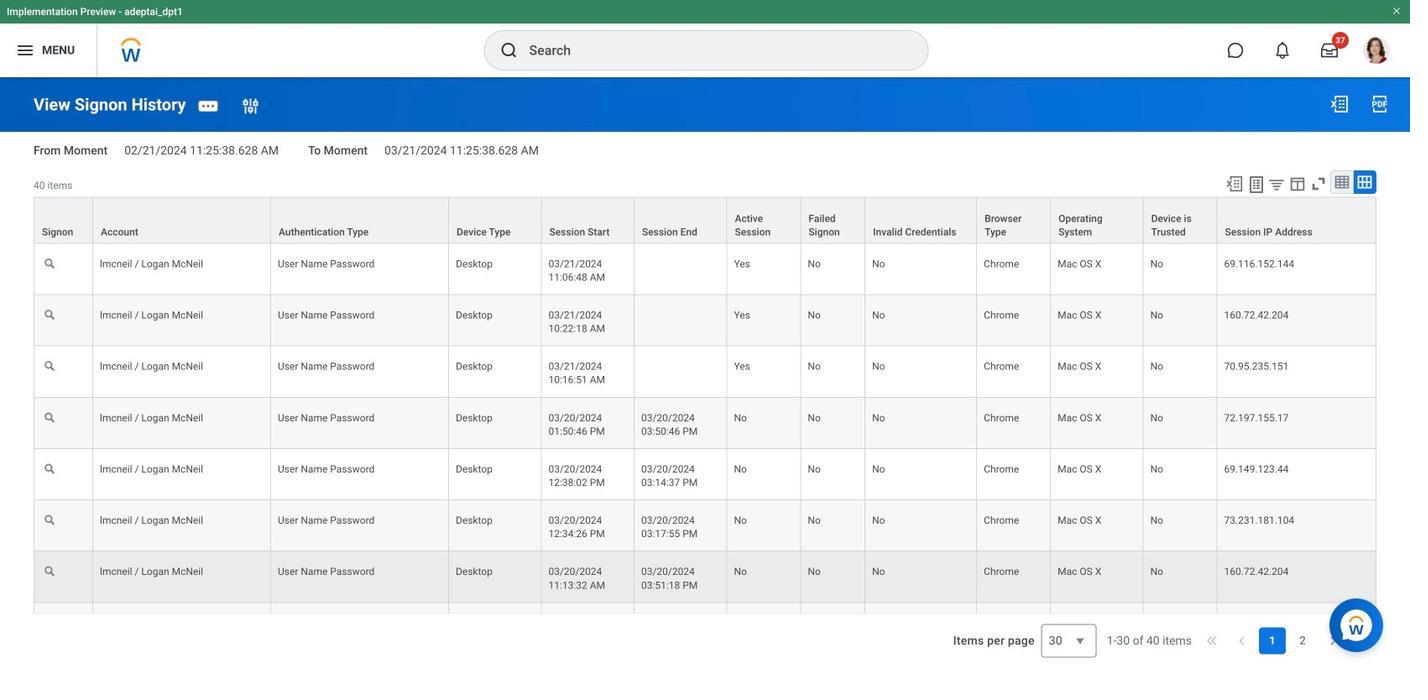 Task type: describe. For each thing, give the bounding box(es) containing it.
change selection image
[[241, 96, 261, 116]]

lmcneil / logan mcneil element for 3rd desktop element from the bottom
[[100, 460, 203, 475]]

view signon history element
[[34, 95, 186, 115]]

user name password element for "lmcneil / logan mcneil" element associated with sixth desktop element from the bottom
[[278, 306, 375, 321]]

3 desktop element from the top
[[456, 357, 493, 372]]

export to excel image for export to worksheets image
[[1226, 175, 1244, 193]]

chevron 2x left small image
[[1204, 632, 1220, 649]]

profile logan mcneil image
[[1363, 37, 1390, 67]]

lmcneil / logan mcneil element for third desktop element from the top
[[100, 357, 203, 372]]

fullscreen image
[[1309, 175, 1328, 193]]

user name password element for "lmcneil / logan mcneil" element for 7th desktop element
[[278, 563, 375, 578]]

user name password element for "lmcneil / logan mcneil" element associated with 2nd desktop element from the bottom of the page
[[278, 511, 375, 526]]

lmcneil / logan mcneil element for sixth desktop element from the bottom
[[100, 306, 203, 321]]

Search Workday  search field
[[529, 32, 894, 69]]

3 row from the top
[[34, 295, 1377, 346]]

user name password element for "lmcneil / logan mcneil" element related to third desktop element from the top
[[278, 357, 375, 372]]

select to filter grid data image
[[1268, 176, 1286, 193]]

close environment banner image
[[1392, 6, 1402, 16]]

2 row from the top
[[34, 244, 1377, 295]]

export to worksheets image
[[1247, 175, 1267, 195]]

9 row from the top
[[34, 603, 1377, 654]]

chevron 2x right small image
[[1355, 632, 1372, 649]]

lmcneil / logan mcneil element for 2nd desktop element from the bottom of the page
[[100, 511, 203, 526]]

list inside the pagination element
[[1259, 627, 1316, 654]]

notifications large image
[[1274, 42, 1291, 59]]

8 row from the top
[[34, 552, 1377, 603]]

pagination element
[[1107, 614, 1377, 668]]

status inside the pagination element
[[1107, 632, 1192, 649]]

inbox large image
[[1321, 42, 1338, 59]]

expand table image
[[1356, 174, 1373, 191]]

1 row from the top
[[34, 197, 1377, 244]]



Task type: locate. For each thing, give the bounding box(es) containing it.
5 row from the top
[[34, 398, 1377, 449]]

5 user name password element from the top
[[278, 460, 375, 475]]

4 user name password element from the top
[[278, 409, 375, 424]]

2 lmcneil / logan mcneil element from the top
[[100, 306, 203, 321]]

1 vertical spatial export to excel image
[[1226, 175, 1244, 193]]

banner
[[0, 0, 1410, 77]]

1 lmcneil / logan mcneil element from the top
[[100, 255, 203, 270]]

3 lmcneil / logan mcneil element from the top
[[100, 357, 203, 372]]

export to excel image left view printable version (pdf) icon
[[1330, 94, 1350, 114]]

chevron left small image
[[1234, 632, 1251, 649]]

row
[[34, 197, 1377, 244], [34, 244, 1377, 295], [34, 295, 1377, 346], [34, 346, 1377, 398], [34, 398, 1377, 449], [34, 449, 1377, 500], [34, 500, 1377, 552], [34, 552, 1377, 603], [34, 603, 1377, 654]]

items per page element
[[951, 614, 1097, 668]]

3 user name password element from the top
[[278, 357, 375, 372]]

1 horizontal spatial export to excel image
[[1330, 94, 1350, 114]]

lmcneil / logan mcneil element for 7th desktop element
[[100, 563, 203, 578]]

6 lmcneil / logan mcneil element from the top
[[100, 511, 203, 526]]

export to excel image
[[1330, 94, 1350, 114], [1226, 175, 1244, 193]]

7 row from the top
[[34, 500, 1377, 552]]

4 row from the top
[[34, 346, 1377, 398]]

2 user name password element from the top
[[278, 306, 375, 321]]

user name password element for "lmcneil / logan mcneil" element corresponding to 3rd desktop element from the bottom
[[278, 460, 375, 475]]

4 lmcneil / logan mcneil element from the top
[[100, 409, 203, 424]]

click to view/edit grid preferences image
[[1288, 175, 1307, 193]]

view printable version (pdf) image
[[1370, 94, 1390, 114]]

search image
[[499, 40, 519, 60]]

1 desktop element from the top
[[456, 255, 493, 270]]

7 user name password element from the top
[[278, 563, 375, 578]]

7 desktop element from the top
[[456, 563, 493, 578]]

user name password element for "lmcneil / logan mcneil" element related to 4th desktop element from the top
[[278, 409, 375, 424]]

1 user name password element from the top
[[278, 255, 375, 270]]

export to excel image for view printable version (pdf) icon
[[1330, 94, 1350, 114]]

chevron right small image
[[1325, 632, 1341, 649]]

toolbar
[[1218, 171, 1377, 197]]

user name password element
[[278, 255, 375, 270], [278, 306, 375, 321], [278, 357, 375, 372], [278, 409, 375, 424], [278, 460, 375, 475], [278, 511, 375, 526], [278, 563, 375, 578]]

5 lmcneil / logan mcneil element from the top
[[100, 460, 203, 475]]

cell
[[635, 244, 727, 295], [635, 295, 727, 346], [635, 346, 727, 398], [34, 603, 93, 654], [93, 603, 271, 654], [271, 603, 449, 654], [449, 603, 542, 654], [542, 603, 635, 654], [635, 603, 727, 654], [727, 603, 801, 654], [801, 603, 866, 654], [866, 603, 977, 654], [977, 603, 1051, 654], [1051, 603, 1144, 654], [1144, 603, 1218, 654], [1218, 603, 1377, 654]]

6 row from the top
[[34, 449, 1377, 500]]

0 horizontal spatial export to excel image
[[1226, 175, 1244, 193]]

6 desktop element from the top
[[456, 511, 493, 526]]

user name password element for "lmcneil / logan mcneil" element for 1st desktop element
[[278, 255, 375, 270]]

4 desktop element from the top
[[456, 409, 493, 424]]

6 user name password element from the top
[[278, 511, 375, 526]]

lmcneil / logan mcneil element
[[100, 255, 203, 270], [100, 306, 203, 321], [100, 357, 203, 372], [100, 409, 203, 424], [100, 460, 203, 475], [100, 511, 203, 526], [100, 563, 203, 578]]

export to excel image left export to worksheets image
[[1226, 175, 1244, 193]]

table image
[[1334, 174, 1351, 191]]

5 desktop element from the top
[[456, 460, 493, 475]]

7 lmcneil / logan mcneil element from the top
[[100, 563, 203, 578]]

lmcneil / logan mcneil element for 4th desktop element from the top
[[100, 409, 203, 424]]

status
[[1107, 632, 1192, 649]]

justify image
[[15, 40, 35, 60]]

lmcneil / logan mcneil element for 1st desktop element
[[100, 255, 203, 270]]

2 desktop element from the top
[[456, 306, 493, 321]]

desktop element
[[456, 255, 493, 270], [456, 306, 493, 321], [456, 357, 493, 372], [456, 409, 493, 424], [456, 460, 493, 475], [456, 511, 493, 526], [456, 563, 493, 578]]

main content
[[0, 77, 1410, 679]]

list
[[1259, 627, 1316, 654]]

0 vertical spatial export to excel image
[[1330, 94, 1350, 114]]



Task type: vqa. For each thing, say whether or not it's contained in the screenshot.
Completed Goals
no



